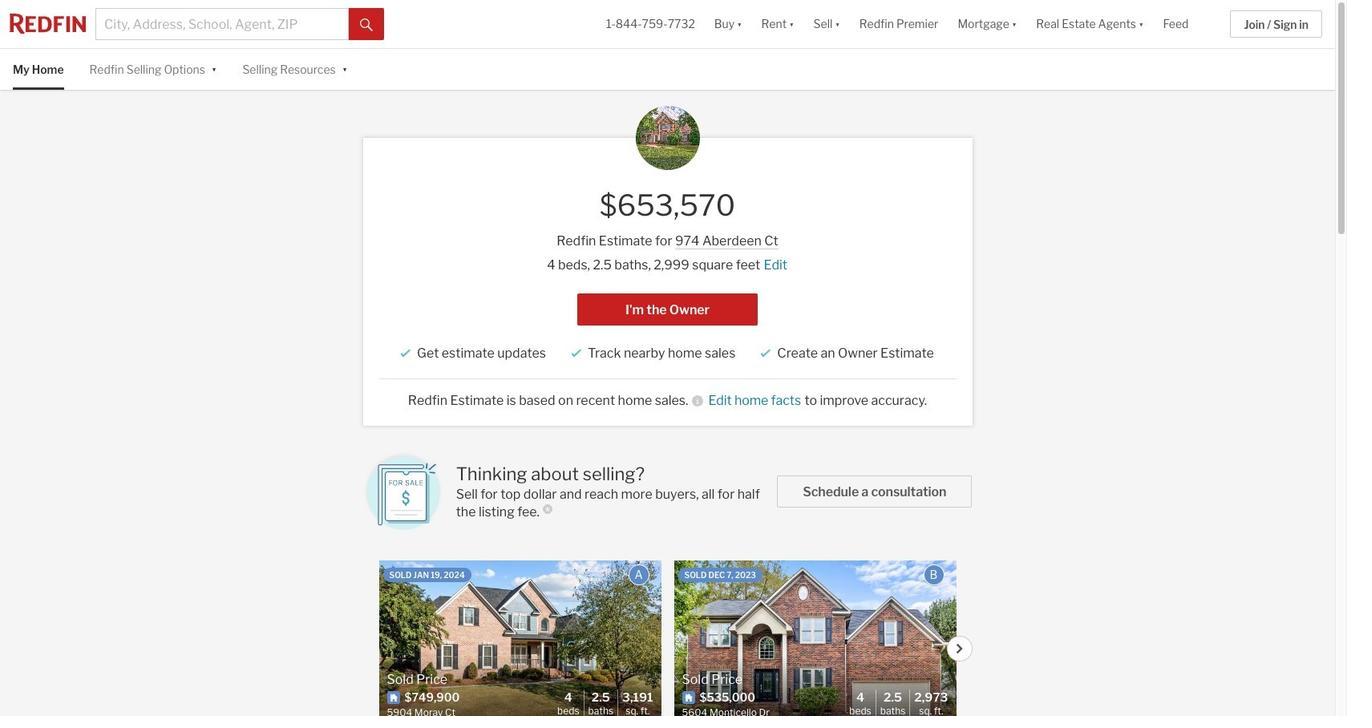 Task type: vqa. For each thing, say whether or not it's contained in the screenshot.
disclaimer image
yes



Task type: describe. For each thing, give the bounding box(es) containing it.
disclaimer image
[[543, 504, 552, 514]]



Task type: locate. For each thing, give the bounding box(es) containing it.
City, Address, School, Agent, ZIP search field
[[95, 8, 349, 40]]

next image
[[955, 644, 965, 653]]

submit search image
[[360, 18, 373, 31]]

photo of 5604 monticello dr, concord, nc 28027 image
[[674, 560, 956, 716]]

photo of 5904 moray ct, concord, nc 28027 image
[[379, 560, 661, 716]]



